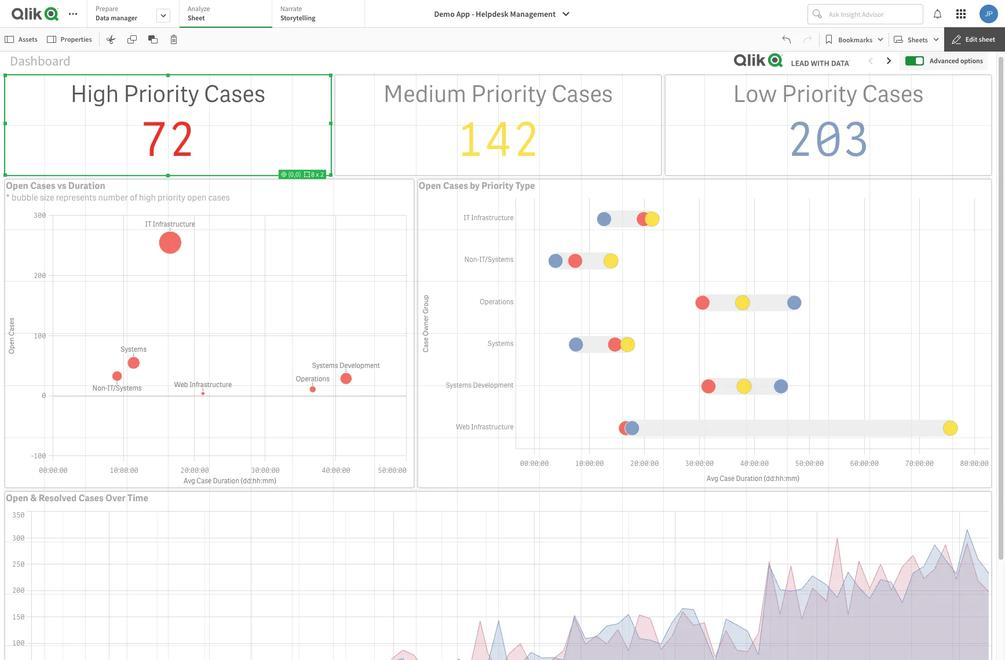 Task type: vqa. For each thing, say whether or not it's contained in the screenshot.
-
yes



Task type: locate. For each thing, give the bounding box(es) containing it.
narrate storytelling
[[281, 4, 316, 22]]

priority for 142
[[472, 79, 547, 109]]

bookmarks button
[[823, 30, 887, 49]]

manager
[[111, 13, 137, 22]]

next sheet: performance image
[[886, 56, 895, 65]]

properties
[[61, 35, 92, 43]]

number
[[98, 192, 128, 203]]

analyze
[[188, 4, 210, 13]]

edit sheet button
[[945, 27, 1006, 52]]

(0,0)
[[287, 170, 304, 178]]

open left the size
[[6, 180, 28, 192]]

cases inside medium priority cases 142
[[552, 79, 614, 109]]

cases
[[208, 192, 230, 203]]

demo
[[435, 9, 455, 19]]

*
[[6, 192, 10, 203]]

app
[[457, 9, 470, 19]]

demo app - helpdesk management
[[435, 9, 556, 19]]

over
[[106, 492, 126, 504]]

tab list inside application
[[87, 0, 369, 29]]

by
[[470, 180, 480, 192]]

priority for 203
[[782, 79, 858, 109]]

open inside open cases vs duration * bubble size represents number of high priority open cases
[[6, 180, 28, 192]]

high priority cases 72
[[71, 79, 266, 171]]

tab list
[[87, 0, 369, 29]]

helpdesk
[[476, 9, 509, 19]]

undo image
[[783, 35, 792, 44]]

142
[[456, 109, 541, 171]]

size
[[40, 192, 54, 203]]

low priority cases 203
[[734, 79, 925, 171]]

open left by
[[419, 180, 441, 192]]

open left & on the left of the page
[[6, 492, 28, 504]]

cases inside low priority cases 203
[[863, 79, 925, 109]]

72
[[140, 109, 196, 171]]

sheets button
[[892, 30, 943, 49]]

open for open cases vs duration * bubble size represents number of high priority open cases
[[6, 180, 28, 192]]

open
[[6, 180, 28, 192], [419, 180, 441, 192], [6, 492, 28, 504]]

paste image
[[148, 35, 157, 44]]

analyze sheet
[[188, 4, 210, 22]]

cases
[[204, 79, 266, 109], [552, 79, 614, 109], [863, 79, 925, 109], [30, 180, 55, 192], [443, 180, 468, 192], [79, 492, 104, 504]]

prepare
[[96, 4, 118, 13]]

priority inside medium priority cases 142
[[472, 79, 547, 109]]

demo app - helpdesk management button
[[428, 5, 578, 23]]

medium
[[384, 79, 467, 109]]

vs
[[57, 180, 66, 192]]

cases inside open cases vs duration * bubble size represents number of high priority open cases
[[30, 180, 55, 192]]

tab list containing prepare
[[87, 0, 369, 29]]

represents
[[56, 192, 97, 203]]

priority inside low priority cases 203
[[782, 79, 858, 109]]

sheet
[[980, 35, 996, 43]]

narrate
[[281, 4, 302, 13]]

priority inside high priority cases 72
[[124, 79, 199, 109]]

properties button
[[44, 30, 97, 49]]

application
[[0, 0, 1006, 660]]

delete image
[[169, 35, 178, 44]]

x
[[316, 170, 319, 178]]

edit sheet
[[966, 35, 996, 43]]

open
[[187, 192, 207, 203]]

bubble
[[12, 192, 38, 203]]

priority
[[124, 79, 199, 109], [472, 79, 547, 109], [782, 79, 858, 109], [482, 180, 514, 192]]

assets
[[19, 35, 37, 43]]

2
[[321, 170, 324, 178]]

type
[[516, 180, 535, 192]]

james peterson image
[[980, 5, 999, 23]]



Task type: describe. For each thing, give the bounding box(es) containing it.
advanced options
[[931, 56, 984, 65]]

open for open cases by priority type
[[419, 180, 441, 192]]

medium priority cases 142
[[384, 79, 614, 171]]

of
[[130, 192, 137, 203]]

sheets
[[909, 35, 929, 44]]

203
[[787, 109, 871, 171]]

open cases vs duration * bubble size represents number of high priority open cases
[[6, 180, 230, 203]]

time
[[128, 492, 148, 504]]

edit
[[966, 35, 978, 43]]

options
[[961, 56, 984, 65]]

8
[[311, 170, 315, 178]]

-
[[472, 9, 475, 19]]

low
[[734, 79, 778, 109]]

priority for 72
[[124, 79, 199, 109]]

high
[[71, 79, 119, 109]]

duration
[[68, 180, 105, 192]]

priority
[[158, 192, 186, 203]]

cut image
[[106, 35, 116, 44]]

sheet
[[188, 13, 205, 22]]

advanced
[[931, 56, 960, 65]]

bookmarks
[[839, 35, 873, 44]]

resolved
[[39, 492, 77, 504]]

copy image
[[127, 35, 137, 44]]

management
[[511, 9, 556, 19]]

cases inside high priority cases 72
[[204, 79, 266, 109]]

assets button
[[2, 30, 42, 49]]

data
[[96, 13, 109, 22]]

open for open & resolved cases over time
[[6, 492, 28, 504]]

&
[[30, 492, 37, 504]]

Ask Insight Advisor text field
[[827, 5, 924, 23]]

high
[[139, 192, 156, 203]]

application containing 72
[[0, 0, 1006, 660]]

8 x 2
[[310, 170, 324, 178]]

storytelling
[[281, 13, 316, 22]]

open cases by priority type
[[419, 180, 535, 192]]

prepare data manager
[[96, 4, 137, 22]]

open & resolved cases over time
[[6, 492, 148, 504]]



